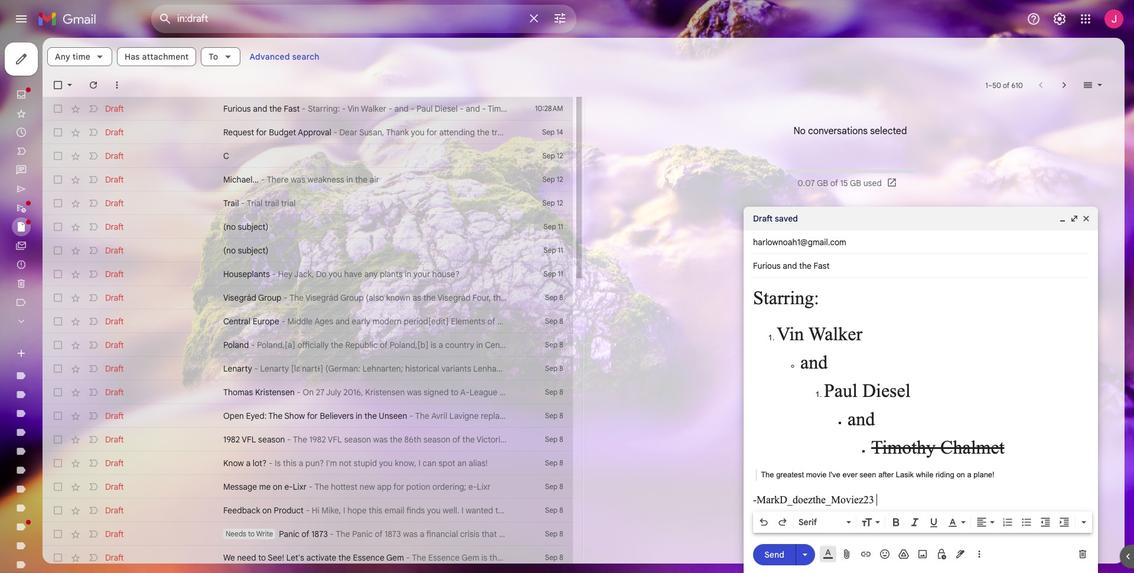 Task type: locate. For each thing, give the bounding box(es) containing it.
and inside and timothy chalmet
[[848, 408, 876, 430]]

of
[[1004, 81, 1010, 90], [831, 178, 839, 189], [302, 529, 310, 540]]

plants
[[380, 269, 403, 280]]

you left know,
[[379, 458, 393, 469]]

2 vertical spatial sep 11
[[544, 270, 564, 278]]

lixr down this in the left of the page
[[293, 482, 307, 492]]

draft inside dialog
[[754, 213, 773, 224]]

2 horizontal spatial for
[[394, 482, 404, 492]]

of left 15 at the top
[[831, 178, 839, 189]]

0 vertical spatial (no subject)
[[223, 222, 269, 232]]

europe
[[253, 316, 280, 327]]

draft for trail - trial trail trial
[[105, 198, 124, 209]]

11
[[558, 222, 564, 231], [558, 246, 564, 255], [558, 270, 564, 278]]

and
[[253, 103, 267, 114], [801, 352, 833, 373], [848, 408, 876, 430]]

0 horizontal spatial e-
[[285, 482, 293, 492]]

we need to see! let's activate the essence gem -
[[223, 553, 412, 563]]

sep 8 for thomas kristensen -
[[545, 388, 564, 397]]

and timothy chalmet
[[848, 408, 1005, 458]]

e- right the "ordering;"
[[469, 482, 477, 492]]

1 sep 8 from the top
[[545, 293, 564, 302]]

2 12 from the top
[[557, 175, 564, 184]]

of right 50 at the right
[[1004, 81, 1010, 90]]

12 row from the top
[[43, 357, 573, 381]]

the inside 'message body' text field
[[761, 471, 775, 479]]

in left "your"
[[405, 269, 412, 280]]

12 sep 8 from the top
[[545, 553, 564, 562]]

9 sep 8 from the top
[[545, 482, 564, 491]]

None search field
[[151, 5, 577, 33]]

of inside row
[[302, 529, 310, 540]]

the
[[269, 103, 282, 114], [355, 174, 368, 185], [365, 411, 377, 421], [339, 553, 351, 563]]

conversations
[[809, 125, 868, 137]]

- left is
[[269, 458, 273, 469]]

chalmet
[[941, 437, 1005, 458]]

- right europe
[[282, 316, 285, 327]]

on
[[957, 471, 966, 479], [273, 482, 282, 492], [262, 505, 272, 516]]

underline ‪(⌘u)‬ image
[[929, 517, 940, 529]]

1 8 from the top
[[560, 293, 564, 302]]

gb right the 0.07
[[817, 178, 829, 189]]

sep for request for budget approval -
[[543, 128, 555, 137]]

discard draft ‪(⌘⇧d)‬ image
[[1078, 549, 1089, 560]]

e- up product
[[285, 482, 293, 492]]

11 row from the top
[[43, 333, 573, 357]]

7 sep 8 from the top
[[545, 435, 564, 444]]

sep 12
[[543, 151, 564, 160], [543, 175, 564, 184], [543, 199, 564, 207]]

10 8 from the top
[[560, 506, 564, 515]]

on inside 'message body' text field
[[957, 471, 966, 479]]

trail
[[223, 198, 239, 209]]

4 sep 8 from the top
[[545, 364, 564, 373]]

9 row from the top
[[43, 286, 573, 310]]

1 50 of 610
[[986, 81, 1024, 90]]

10 row from the top
[[43, 310, 573, 333]]

0 vertical spatial sep 12
[[543, 151, 564, 160]]

· right terms link
[[818, 528, 820, 537]]

1 horizontal spatial in
[[356, 411, 363, 421]]

starring:
[[754, 287, 825, 309]]

- right the 'unseen'
[[410, 411, 413, 421]]

(no for 15th row from the bottom of the no conversations selected main content
[[223, 222, 236, 232]]

subject)
[[238, 222, 269, 232], [238, 245, 269, 256]]

0 horizontal spatial you
[[329, 269, 342, 280]]

you right do
[[329, 269, 342, 280]]

do
[[316, 269, 327, 280]]

houseplants
[[223, 269, 270, 280]]

1
[[986, 81, 989, 90]]

1 (no subject) link from the top
[[223, 221, 508, 233]]

and right furious
[[253, 103, 267, 114]]

1 vertical spatial the
[[761, 471, 775, 479]]

after
[[879, 471, 894, 479]]

7 8 from the top
[[560, 435, 564, 444]]

2 vertical spatial for
[[394, 482, 404, 492]]

to left write
[[248, 530, 255, 539]]

draft
[[105, 103, 124, 114], [105, 127, 124, 138], [105, 151, 124, 161], [105, 174, 124, 185], [105, 198, 124, 209], [754, 213, 773, 224], [105, 222, 124, 232], [105, 245, 124, 256], [105, 269, 124, 280], [105, 293, 124, 303], [105, 316, 124, 327], [105, 340, 124, 351], [105, 364, 124, 374], [105, 387, 124, 398], [105, 411, 124, 421], [105, 434, 124, 445], [105, 458, 124, 469], [105, 482, 124, 492], [105, 505, 124, 516], [105, 529, 124, 540], [105, 553, 124, 563]]

sep 8 for poland -
[[545, 340, 564, 349]]

1 vertical spatial and
[[801, 352, 833, 373]]

sep 8 for open eyed: the show for believers in the unseen -
[[545, 411, 564, 420]]

1 vertical spatial (no
[[223, 245, 236, 256]]

0 vertical spatial the
[[269, 411, 283, 421]]

3 12 from the top
[[557, 199, 564, 207]]

2 8 from the top
[[560, 317, 564, 326]]

1 vertical spatial of
[[831, 178, 839, 189]]

0 vertical spatial to
[[248, 530, 255, 539]]

a
[[246, 458, 251, 469], [299, 458, 304, 469], [968, 471, 972, 479]]

9 8 from the top
[[560, 482, 564, 491]]

0 horizontal spatial of
[[302, 529, 310, 540]]

navigation
[[0, 38, 142, 573]]

0 vertical spatial you
[[329, 269, 342, 280]]

the left air at the left top of page
[[355, 174, 368, 185]]

0 vertical spatial 12
[[557, 151, 564, 160]]

2 vertical spatial and
[[848, 408, 876, 430]]

on left product
[[262, 505, 272, 516]]

ever
[[843, 471, 858, 479]]

sep for houseplants - hey jack, do you have any plants in your house?
[[544, 270, 557, 278]]

alias!
[[469, 458, 488, 469]]

0 horizontal spatial for
[[256, 127, 267, 138]]

a inside 'message body' text field
[[968, 471, 972, 479]]

2 vertical spatial the
[[315, 482, 329, 492]]

0 vertical spatial (no subject) link
[[223, 221, 508, 233]]

- inside 'message body' text field
[[754, 494, 757, 506]]

(no subject) link
[[223, 221, 508, 233], [223, 245, 508, 257]]

draft for request for budget approval -
[[105, 127, 124, 138]]

2 gb from the left
[[851, 178, 862, 189]]

2 horizontal spatial of
[[1004, 81, 1010, 90]]

- right '1873'
[[330, 529, 334, 540]]

2 vertical spatial in
[[356, 411, 363, 421]]

draft for furious and the fast -
[[105, 103, 124, 114]]

3 sep 12 from the top
[[543, 199, 564, 207]]

you
[[329, 269, 342, 280], [379, 458, 393, 469]]

older image
[[1059, 79, 1071, 91]]

sep 8 for 1982 vfl season -
[[545, 435, 564, 444]]

2 horizontal spatial and
[[848, 408, 876, 430]]

need
[[237, 553, 256, 563]]

1 horizontal spatial lixr
[[477, 482, 491, 492]]

3 sep 11 from the top
[[544, 270, 564, 278]]

weakness
[[308, 174, 345, 185]]

message
[[223, 482, 257, 492]]

of left '1873'
[[302, 529, 310, 540]]

the left hottest
[[315, 482, 329, 492]]

1 12 from the top
[[557, 151, 564, 160]]

0 horizontal spatial in
[[347, 174, 353, 185]]

on right riding
[[957, 471, 966, 479]]

2 · from the left
[[847, 528, 849, 537]]

10 sep 8 from the top
[[545, 506, 564, 515]]

movie
[[807, 471, 827, 479]]

- right trail on the left of the page
[[241, 198, 245, 209]]

1 vertical spatial on
[[273, 482, 282, 492]]

1 sep 11 from the top
[[544, 222, 564, 231]]

more send options image
[[800, 549, 812, 561]]

2 horizontal spatial a
[[968, 471, 972, 479]]

None checkbox
[[52, 79, 64, 91], [52, 103, 64, 115], [52, 127, 64, 138], [52, 150, 64, 162], [52, 174, 64, 186], [52, 245, 64, 257], [52, 316, 64, 327], [52, 363, 64, 375], [52, 458, 64, 469], [52, 505, 64, 517], [52, 528, 64, 540], [52, 79, 64, 91], [52, 103, 64, 115], [52, 127, 64, 138], [52, 150, 64, 162], [52, 174, 64, 186], [52, 245, 64, 257], [52, 316, 64, 327], [52, 363, 64, 375], [52, 458, 64, 469], [52, 505, 64, 517], [52, 528, 64, 540]]

6 8 from the top
[[560, 411, 564, 420]]

product
[[274, 505, 304, 516]]

sep 8 for know a lot? - is this a pun? i'm not stupid you know, i can spot an alias!
[[545, 459, 564, 468]]

Message Body text field
[[754, 284, 1089, 508]]

draft saved
[[754, 213, 799, 224]]

2 vertical spatial 12
[[557, 199, 564, 207]]

any
[[55, 51, 70, 62]]

and inside row
[[253, 103, 267, 114]]

8 for open eyed: the show for believers in the unseen -
[[560, 411, 564, 420]]

ordering;
[[433, 482, 467, 492]]

1 vertical spatial 12
[[557, 175, 564, 184]]

0 horizontal spatial ·
[[818, 528, 820, 537]]

1 vertical spatial sep 12
[[543, 175, 564, 184]]

a left lot?
[[246, 458, 251, 469]]

15 row from the top
[[43, 428, 573, 452]]

used
[[864, 178, 882, 189]]

sep 8 for visegrád group -
[[545, 293, 564, 302]]

of for gb
[[831, 178, 839, 189]]

1 gb from the left
[[817, 178, 829, 189]]

the left the greatest
[[761, 471, 775, 479]]

for right show
[[307, 411, 318, 421]]

sep 11
[[544, 222, 564, 231], [544, 246, 564, 255], [544, 270, 564, 278]]

to inside needs to write panic of 1873 -
[[248, 530, 255, 539]]

search
[[292, 51, 320, 62]]

2 vertical spatial of
[[302, 529, 310, 540]]

app
[[377, 482, 392, 492]]

3 sep 8 from the top
[[545, 340, 564, 349]]

0 horizontal spatial on
[[262, 505, 272, 516]]

new
[[360, 482, 375, 492]]

- right "season" on the bottom of the page
[[287, 434, 291, 445]]

approval
[[298, 127, 332, 138]]

0 vertical spatial of
[[1004, 81, 1010, 90]]

1 (no subject) from the top
[[223, 222, 269, 232]]

1 e- from the left
[[285, 482, 293, 492]]

subject) down trial
[[238, 222, 269, 232]]

an
[[458, 458, 467, 469]]

lot?
[[253, 458, 267, 469]]

0 vertical spatial sep 11
[[544, 222, 564, 231]]

thomas
[[223, 387, 253, 398]]

8 for visegrád group -
[[560, 293, 564, 302]]

privacy
[[822, 528, 846, 537]]

gb right 15 at the top
[[851, 178, 862, 189]]

0 vertical spatial and
[[253, 103, 267, 114]]

1 (no from the top
[[223, 222, 236, 232]]

more options image
[[977, 549, 984, 560]]

sep 8
[[545, 293, 564, 302], [545, 317, 564, 326], [545, 340, 564, 349], [545, 364, 564, 373], [545, 388, 564, 397], [545, 411, 564, 420], [545, 435, 564, 444], [545, 459, 564, 468], [545, 482, 564, 491], [545, 506, 564, 515], [545, 530, 564, 539], [545, 553, 564, 562]]

1 horizontal spatial for
[[307, 411, 318, 421]]

poland -
[[223, 340, 257, 351]]

to left see!
[[258, 553, 266, 563]]

serif
[[799, 517, 818, 528]]

sep for open eyed: the show for believers in the unseen -
[[545, 411, 558, 420]]

open
[[223, 411, 244, 421]]

0 horizontal spatial the
[[269, 411, 283, 421]]

8 sep 8 from the top
[[545, 459, 564, 468]]

7 row from the top
[[43, 239, 573, 262]]

2 sep 12 from the top
[[543, 175, 564, 184]]

a left plane!
[[968, 471, 972, 479]]

1 horizontal spatial of
[[831, 178, 839, 189]]

0 vertical spatial subject)
[[238, 222, 269, 232]]

8 for message me on e-lixr - the hottest new app for potion ordering; e-lixr
[[560, 482, 564, 491]]

1 vertical spatial 11
[[558, 246, 564, 255]]

and down paul diesel
[[848, 408, 876, 430]]

(no subject) up houseplants
[[223, 245, 269, 256]]

5 8 from the top
[[560, 388, 564, 397]]

for right the app
[[394, 482, 404, 492]]

insert files using drive image
[[899, 549, 910, 560]]

eyed:
[[246, 411, 267, 421]]

0 vertical spatial (no
[[223, 222, 236, 232]]

and down vin walker
[[801, 352, 833, 373]]

- right fast
[[302, 103, 306, 114]]

sep for lenarty -
[[545, 364, 558, 373]]

draft for feedback on product -
[[105, 505, 124, 516]]

for left budget
[[256, 127, 267, 138]]

settings image
[[1053, 12, 1068, 26]]

(no subject) link for 14th row from the bottom of the no conversations selected main content
[[223, 245, 508, 257]]

2 subject) from the top
[[238, 245, 269, 256]]

2 (no subject) link from the top
[[223, 245, 508, 257]]

1 lixr from the left
[[293, 482, 307, 492]]

lixr down alias!
[[477, 482, 491, 492]]

sep for message me on e-lixr - the hottest new app for potion ordering; e-lixr
[[545, 482, 558, 491]]

indent less ‪(⌘[)‬ image
[[1040, 517, 1052, 528]]

3
[[864, 505, 867, 514]]

Search mail text field
[[177, 13, 520, 25]]

- left last
[[754, 494, 757, 506]]

17 row from the top
[[43, 475, 573, 499]]

(no down trail on the left of the page
[[223, 222, 236, 232]]

2 sep 8 from the top
[[545, 317, 564, 326]]

the right the eyed:
[[269, 411, 283, 421]]

write
[[256, 530, 273, 539]]

2 horizontal spatial on
[[957, 471, 966, 479]]

sep for feedback on product -
[[545, 506, 558, 515]]

c
[[223, 151, 229, 161]]

12 8 from the top
[[560, 553, 564, 562]]

advanced
[[250, 51, 290, 62]]

3 8 from the top
[[560, 340, 564, 349]]

sep 12 for trail - trial trail trial
[[543, 199, 564, 207]]

believers
[[320, 411, 354, 421]]

search mail image
[[155, 8, 176, 30]]

sep 8 for message me on e-lixr - the hottest new app for potion ordering; e-lixr
[[545, 482, 564, 491]]

kristensen
[[255, 387, 295, 398]]

1 vertical spatial sep 11
[[544, 246, 564, 255]]

8 for lenarty -
[[560, 364, 564, 373]]

1 vertical spatial (no subject)
[[223, 245, 269, 256]]

know a lot? - is this a pun? i'm not stupid you know, i can spot an alias!
[[223, 458, 488, 469]]

redo ‪(⌘y)‬ image
[[777, 517, 789, 528]]

potion
[[407, 482, 431, 492]]

policies
[[880, 528, 905, 537]]

sep
[[543, 128, 555, 137], [543, 151, 555, 160], [543, 175, 555, 184], [543, 199, 555, 207], [544, 222, 557, 231], [544, 246, 557, 255], [544, 270, 557, 278], [545, 293, 558, 302], [545, 317, 558, 326], [545, 340, 558, 349], [545, 364, 558, 373], [545, 388, 558, 397], [545, 411, 558, 420], [545, 435, 558, 444], [545, 459, 558, 468], [545, 482, 558, 491], [545, 506, 558, 515], [545, 530, 558, 539], [545, 553, 558, 562]]

your
[[414, 269, 430, 280]]

Subject field
[[754, 260, 1089, 272]]

6 sep 8 from the top
[[545, 411, 564, 420]]

sep for 1982 vfl season -
[[545, 435, 558, 444]]

- right product
[[306, 505, 310, 516]]

1 horizontal spatial to
[[258, 553, 266, 563]]

on right me
[[273, 482, 282, 492]]

(no up houseplants
[[223, 245, 236, 256]]

draft for open eyed: the show for believers in the unseen -
[[105, 411, 124, 421]]

1 vertical spatial you
[[379, 458, 393, 469]]

subject) up houseplants
[[238, 245, 269, 256]]

numbered list ‪(⌘⇧7)‬ image
[[1003, 517, 1014, 528]]

and for and
[[801, 352, 833, 373]]

the left the 'unseen'
[[365, 411, 377, 421]]

row
[[43, 97, 573, 121], [43, 121, 573, 144], [43, 144, 573, 168], [43, 168, 573, 192], [43, 192, 573, 215], [43, 215, 573, 239], [43, 239, 573, 262], [43, 262, 573, 286], [43, 286, 573, 310], [43, 310, 573, 333], [43, 333, 573, 357], [43, 357, 573, 381], [43, 381, 573, 404], [43, 404, 573, 428], [43, 428, 573, 452], [43, 452, 573, 475], [43, 475, 573, 499], [43, 499, 573, 523], [43, 523, 573, 546], [43, 546, 573, 570]]

1 vertical spatial (no subject) link
[[223, 245, 508, 257]]

5 sep 8 from the top
[[545, 388, 564, 397]]

2 vertical spatial 11
[[558, 270, 564, 278]]

i
[[419, 458, 421, 469]]

0 horizontal spatial to
[[248, 530, 255, 539]]

None checkbox
[[52, 197, 64, 209], [52, 221, 64, 233], [52, 268, 64, 280], [52, 292, 64, 304], [52, 339, 64, 351], [52, 387, 64, 398], [52, 410, 64, 422], [52, 434, 64, 446], [52, 481, 64, 493], [52, 552, 64, 564], [52, 197, 64, 209], [52, 221, 64, 233], [52, 268, 64, 280], [52, 292, 64, 304], [52, 339, 64, 351], [52, 387, 64, 398], [52, 410, 64, 422], [52, 434, 64, 446], [52, 481, 64, 493], [52, 552, 64, 564]]

8 8 from the top
[[560, 459, 564, 468]]

follow link to manage storage image
[[887, 177, 899, 189]]

2 horizontal spatial the
[[761, 471, 775, 479]]

- left hey
[[272, 269, 276, 280]]

20 row from the top
[[43, 546, 573, 570]]

draft for central europe -
[[105, 316, 124, 327]]

0 horizontal spatial lixr
[[293, 482, 307, 492]]

visegrád group -
[[223, 293, 290, 303]]

sep for poland -
[[545, 340, 558, 349]]

see!
[[268, 553, 284, 563]]

2 (no subject) from the top
[[223, 245, 269, 256]]

0 vertical spatial on
[[957, 471, 966, 479]]

a right this in the left of the page
[[299, 458, 304, 469]]

4 8 from the top
[[560, 364, 564, 373]]

vfl
[[242, 434, 256, 445]]

0 vertical spatial 11
[[558, 222, 564, 231]]

1 horizontal spatial e-
[[469, 482, 477, 492]]

has
[[125, 51, 140, 62]]

1 vertical spatial in
[[405, 269, 412, 280]]

have
[[345, 269, 362, 280]]

1 sep 12 from the top
[[543, 151, 564, 160]]

0 horizontal spatial and
[[253, 103, 267, 114]]

0 horizontal spatial gb
[[817, 178, 829, 189]]

1 horizontal spatial ·
[[847, 528, 849, 537]]

1 horizontal spatial on
[[273, 482, 282, 492]]

undo ‪(⌘z)‬ image
[[758, 517, 770, 528]]

2 vertical spatial sep 12
[[543, 199, 564, 207]]

2 (no from the top
[[223, 245, 236, 256]]

0 vertical spatial in
[[347, 174, 353, 185]]

1 horizontal spatial and
[[801, 352, 833, 373]]

the left fast
[[269, 103, 282, 114]]

paul
[[825, 380, 858, 401]]

1 subject) from the top
[[238, 222, 269, 232]]

· down details link
[[847, 528, 849, 537]]

draft for houseplants - hey jack, do you have any plants in your house?
[[105, 269, 124, 280]]

(no subject) down trial
[[223, 222, 269, 232]]

1 horizontal spatial gb
[[851, 178, 862, 189]]

sep 12 for michael... - there was weakness in the air
[[543, 175, 564, 184]]

in right the believers
[[356, 411, 363, 421]]

1 vertical spatial to
[[258, 553, 266, 563]]

1 vertical spatial subject)
[[238, 245, 269, 256]]

2 vertical spatial on
[[262, 505, 272, 516]]

minutes
[[869, 505, 895, 514]]

in right weakness
[[347, 174, 353, 185]]

message me on e-lixr - the hottest new app for potion ordering; e-lixr
[[223, 482, 491, 492]]



Task type: describe. For each thing, give the bounding box(es) containing it.
thomas kristensen -
[[223, 387, 303, 398]]

furious
[[223, 103, 251, 114]]

subject) for 15th row from the bottom of the no conversations selected main content
[[238, 222, 269, 232]]

6 row from the top
[[43, 215, 573, 239]]

2 row from the top
[[43, 121, 573, 144]]

1 vertical spatial for
[[307, 411, 318, 421]]

last account activity: 3 minutes ago details terms · privacy · program policies
[[793, 505, 909, 537]]

any time
[[55, 51, 90, 62]]

8 for poland -
[[560, 340, 564, 349]]

program
[[851, 528, 879, 537]]

sep 14
[[543, 128, 564, 137]]

privacy link
[[822, 528, 846, 537]]

sep for thomas kristensen -
[[545, 388, 558, 397]]

i've
[[829, 471, 841, 479]]

poland
[[223, 340, 249, 351]]

- right lenarty
[[254, 364, 258, 374]]

main menu image
[[14, 12, 28, 26]]

account
[[809, 505, 835, 514]]

clear search image
[[523, 7, 546, 30]]

hey
[[278, 269, 293, 280]]

0 horizontal spatial a
[[246, 458, 251, 469]]

- right group
[[284, 293, 288, 303]]

trail
[[265, 198, 279, 209]]

italic ‪(⌘i)‬ image
[[910, 517, 922, 528]]

budget
[[269, 127, 296, 138]]

plane!
[[974, 471, 995, 479]]

12 for michael... - there was weakness in the air
[[557, 175, 564, 184]]

insert link ‪(⌘k)‬ image
[[861, 549, 873, 560]]

more image
[[111, 79, 123, 91]]

let's
[[287, 553, 305, 563]]

8 for feedback on product -
[[560, 506, 564, 515]]

3 11 from the top
[[558, 270, 564, 278]]

0.07
[[798, 178, 816, 189]]

advanced search
[[250, 51, 320, 62]]

we
[[223, 553, 235, 563]]

while
[[917, 471, 934, 479]]

(no subject) link for 15th row from the bottom of the no conversations selected main content
[[223, 221, 508, 233]]

8 row from the top
[[43, 262, 573, 286]]

draft for 1982 vfl season -
[[105, 434, 124, 445]]

8 for thomas kristensen -
[[560, 388, 564, 397]]

1 · from the left
[[818, 528, 820, 537]]

11 8 from the top
[[560, 530, 564, 539]]

- right poland
[[251, 340, 255, 351]]

harlownoah1@gmail.com
[[754, 237, 847, 248]]

1 horizontal spatial you
[[379, 458, 393, 469]]

draft for thomas kristensen -
[[105, 387, 124, 398]]

and for and timothy chalmet
[[848, 408, 876, 430]]

draft for message me on e-lixr - the hottest new app for potion ordering; e-lixr
[[105, 482, 124, 492]]

program policies link
[[851, 528, 905, 537]]

insert photo image
[[917, 549, 929, 560]]

can
[[423, 458, 437, 469]]

16 row from the top
[[43, 452, 573, 475]]

draft saved dialog
[[744, 207, 1099, 573]]

is
[[275, 458, 281, 469]]

michael...
[[223, 174, 259, 185]]

draft for michael... - there was weakness in the air
[[105, 174, 124, 185]]

terms
[[797, 528, 817, 537]]

0.07 gb of 15 gb used
[[798, 178, 882, 189]]

hottest
[[331, 482, 358, 492]]

bold ‪(⌘b)‬ image
[[891, 517, 903, 528]]

sep 8 for we need to see! let's activate the essence gem -
[[545, 553, 564, 562]]

sep for visegrád group -
[[545, 293, 558, 302]]

sep 8 for central europe -
[[545, 317, 564, 326]]

central
[[223, 316, 251, 327]]

vin walker
[[777, 323, 868, 345]]

close image
[[1082, 214, 1092, 223]]

has attachment
[[125, 51, 189, 62]]

19 row from the top
[[43, 523, 573, 546]]

- left there
[[261, 174, 265, 185]]

1 11 from the top
[[558, 222, 564, 231]]

subject) for 14th row from the bottom of the no conversations selected main content
[[238, 245, 269, 256]]

jack,
[[294, 269, 314, 280]]

air
[[370, 174, 380, 185]]

open eyed: the show for believers in the unseen -
[[223, 411, 416, 421]]

1 row from the top
[[43, 97, 573, 121]]

draft for lenarty -
[[105, 364, 124, 374]]

sep for trail - trial trail trial
[[543, 199, 555, 207]]

18 row from the top
[[43, 499, 573, 523]]

the right activate
[[339, 553, 351, 563]]

needs
[[226, 530, 246, 539]]

insert signature image
[[955, 549, 967, 560]]

needs to write panic of 1873 -
[[226, 529, 336, 540]]

i'm
[[326, 458, 337, 469]]

minimize image
[[1059, 214, 1068, 223]]

season
[[258, 434, 285, 445]]

draft for know a lot? - is this a pun? i'm not stupid you know, i can spot an alias!
[[105, 458, 124, 469]]

no conversations selected main content
[[43, 38, 1126, 573]]

sep for we need to see! let's activate the essence gem -
[[545, 553, 558, 562]]

2 horizontal spatial in
[[405, 269, 412, 280]]

group
[[258, 293, 282, 303]]

(no for 14th row from the bottom of the no conversations selected main content
[[223, 245, 236, 256]]

unseen
[[379, 411, 408, 421]]

8 for we need to see! let's activate the essence gem -
[[560, 553, 564, 562]]

sep for michael... - there was weakness in the air
[[543, 175, 555, 184]]

8 for central europe -
[[560, 317, 564, 326]]

draft for poland -
[[105, 340, 124, 351]]

sep for central europe -
[[545, 317, 558, 326]]

indent more ‪(⌘])‬ image
[[1059, 517, 1071, 528]]

14
[[557, 128, 564, 137]]

serif option
[[797, 517, 845, 528]]

12 for trail - trial trail trial
[[557, 199, 564, 207]]

- down pun?
[[309, 482, 313, 492]]

1 horizontal spatial a
[[299, 458, 304, 469]]

2 e- from the left
[[469, 482, 477, 492]]

15
[[841, 178, 849, 189]]

send button
[[754, 544, 796, 565]]

13 row from the top
[[43, 381, 573, 404]]

no conversations selected
[[794, 125, 908, 137]]

5 row from the top
[[43, 192, 573, 215]]

advanced search options image
[[549, 7, 572, 30]]

11 sep 8 from the top
[[545, 530, 564, 539]]

terms link
[[797, 528, 817, 537]]

8 for know a lot? - is this a pun? i'm not stupid you know, i can spot an alias!
[[560, 459, 564, 468]]

essence
[[353, 553, 385, 563]]

of for 50
[[1004, 81, 1010, 90]]

feedback
[[223, 505, 260, 516]]

refresh image
[[87, 79, 99, 91]]

last
[[793, 505, 807, 514]]

pop out image
[[1071, 214, 1080, 223]]

know,
[[395, 458, 417, 469]]

sep for know a lot? - is this a pun? i'm not stupid you know, i can spot an alias!
[[545, 459, 558, 468]]

was
[[291, 174, 306, 185]]

request for budget approval -
[[223, 127, 340, 138]]

gmail image
[[38, 7, 102, 31]]

2 lixr from the left
[[477, 482, 491, 492]]

riding
[[936, 471, 955, 479]]

10:28 am
[[535, 104, 564, 113]]

details link
[[840, 517, 862, 526]]

lenarty
[[223, 364, 252, 374]]

michael... - there was weakness in the air
[[223, 174, 380, 185]]

lenarty -
[[223, 364, 260, 374]]

the greatest movie i've ever seen after lasik while riding on a plane!
[[761, 471, 995, 479]]

vin
[[777, 323, 805, 345]]

trial
[[247, 198, 263, 209]]

c link
[[223, 150, 508, 162]]

(no subject) for 15th row from the bottom of the no conversations selected main content
[[223, 222, 269, 232]]

formatting options toolbar
[[754, 512, 1093, 533]]

this
[[283, 458, 297, 469]]

more formatting options image
[[1079, 517, 1091, 528]]

activity:
[[837, 505, 862, 514]]

draft for visegrád group -
[[105, 293, 124, 303]]

0 vertical spatial for
[[256, 127, 267, 138]]

stupid
[[354, 458, 377, 469]]

- right gem
[[406, 553, 410, 563]]

2 11 from the top
[[558, 246, 564, 255]]

610
[[1012, 81, 1024, 90]]

3 row from the top
[[43, 144, 573, 168]]

attach files image
[[842, 549, 854, 560]]

insert emoji ‪(⌘⇧2)‬ image
[[880, 549, 891, 560]]

1982
[[223, 434, 240, 445]]

houseplants - hey jack, do you have any plants in your house?
[[223, 269, 460, 280]]

toggle split pane mode image
[[1083, 79, 1095, 91]]

toggle confidential mode image
[[936, 549, 948, 560]]

spot
[[439, 458, 456, 469]]

1 horizontal spatial the
[[315, 482, 329, 492]]

there
[[267, 174, 289, 185]]

- right approval
[[334, 127, 337, 138]]

sep 8 for lenarty -
[[545, 364, 564, 373]]

2 sep 11 from the top
[[544, 246, 564, 255]]

request
[[223, 127, 254, 138]]

- right kristensen
[[297, 387, 301, 398]]

support image
[[1027, 12, 1042, 26]]

draft for we need to see! let's activate the essence gem -
[[105, 553, 124, 563]]

sep 8 for feedback on product -
[[545, 506, 564, 515]]

any time button
[[47, 47, 112, 66]]

attachment
[[142, 51, 189, 62]]

8 for 1982 vfl season -
[[560, 435, 564, 444]]

show
[[285, 411, 305, 421]]

4 row from the top
[[43, 168, 573, 192]]

diesel
[[863, 380, 911, 401]]

(no subject) for 14th row from the bottom of the no conversations selected main content
[[223, 245, 269, 256]]

bulleted list ‪(⌘⇧8)‬ image
[[1021, 517, 1033, 528]]

to button
[[201, 47, 240, 66]]

paul diesel
[[825, 380, 911, 401]]

14 row from the top
[[43, 404, 573, 428]]



Task type: vqa. For each thing, say whether or not it's contained in the screenshot.
UP
no



